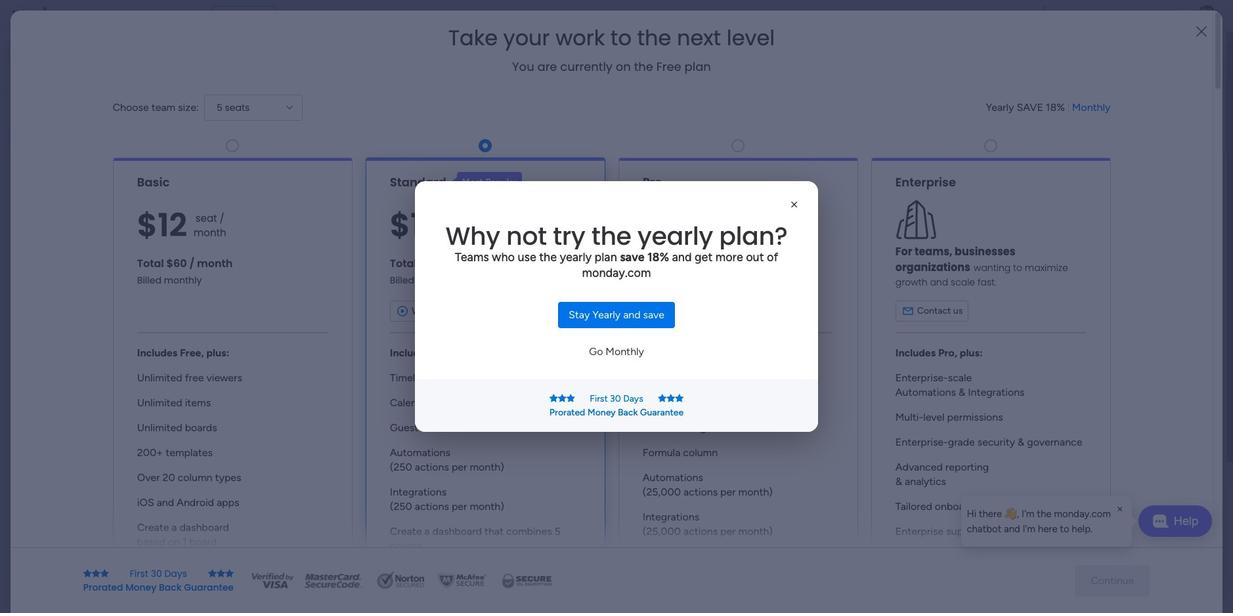 Task type: describe. For each thing, give the bounding box(es) containing it.
invite members image
[[1058, 9, 1071, 22]]

monday marketplace image
[[1087, 9, 1100, 22]]

remove from favorites image
[[446, 240, 459, 253]]

0 vertical spatial option
[[8, 39, 160, 60]]

1 horizontal spatial terry turtle image
[[1197, 5, 1218, 26]]

add to favorites image
[[678, 240, 691, 253]]

1 vertical spatial option
[[8, 62, 160, 83]]

public board image
[[491, 240, 505, 254]]

notifications image
[[1000, 9, 1013, 22]]

help center element
[[977, 542, 1174, 594]]

standard tier selected option
[[365, 157, 605, 593]]

check circle image
[[997, 140, 1005, 150]]

getting started element
[[977, 479, 1174, 531]]

search everything image
[[1119, 9, 1132, 22]]

quick search results list box
[[242, 123, 946, 458]]

ssl encrypted image
[[494, 571, 560, 591]]

2 image
[[1039, 1, 1051, 15]]

terry turtle image
[[273, 588, 299, 613]]

close image
[[788, 198, 801, 211]]

2 vertical spatial option
[[0, 155, 167, 158]]

circle o image
[[997, 157, 1005, 167]]



Task type: vqa. For each thing, say whether or not it's contained in the screenshot.
Search Everything 'image'
yes



Task type: locate. For each thing, give the bounding box(es) containing it.
0 horizontal spatial terry turtle image
[[273, 540, 299, 566]]

public dashboard image
[[722, 240, 737, 254]]

chat bot icon image
[[1152, 515, 1169, 528]]

terry turtle image up verified by visa image
[[273, 540, 299, 566]]

option
[[8, 39, 160, 60], [8, 62, 160, 83], [0, 155, 167, 158]]

heading
[[448, 26, 775, 50]]

component image
[[722, 260, 734, 272]]

billing cycle selection group
[[986, 100, 1111, 115]]

close recently visited image
[[242, 107, 258, 123]]

star image
[[550, 394, 558, 403], [667, 394, 675, 403], [675, 394, 684, 403], [208, 569, 217, 578], [217, 569, 225, 578]]

templates image image
[[989, 264, 1162, 355]]

see plans image
[[218, 9, 230, 23]]

0 vertical spatial terry turtle image
[[1197, 5, 1218, 26]]

terry turtle image
[[1197, 5, 1218, 26], [273, 540, 299, 566]]

update feed image
[[1029, 9, 1042, 22]]

basic tier selected option
[[113, 157, 352, 593]]

dialog
[[0, 0, 1233, 613], [962, 496, 1132, 547]]

terry turtle image right help icon
[[1197, 5, 1218, 26]]

pro tier selected option
[[618, 157, 858, 593]]

enterprise tier selected option
[[871, 157, 1111, 593]]

norton secured image
[[372, 571, 431, 591]]

1 vertical spatial terry turtle image
[[273, 540, 299, 566]]

mastercard secure code image
[[301, 571, 366, 591]]

tier options list box
[[113, 134, 1111, 593]]

add to favorites image
[[910, 240, 923, 253]]

list box
[[0, 153, 167, 467]]

verified by visa image
[[250, 571, 296, 591]]

mcafee secure image
[[436, 571, 489, 591]]

component image
[[491, 260, 502, 272]]

2 element
[[375, 495, 391, 510], [375, 495, 391, 510]]

help image
[[1148, 9, 1161, 22]]

select product image
[[12, 9, 25, 22]]

star image
[[558, 394, 567, 403], [567, 394, 575, 403], [658, 394, 667, 403], [83, 569, 92, 578], [92, 569, 100, 578], [100, 569, 109, 578], [225, 569, 234, 578]]

document
[[415, 181, 818, 432]]



